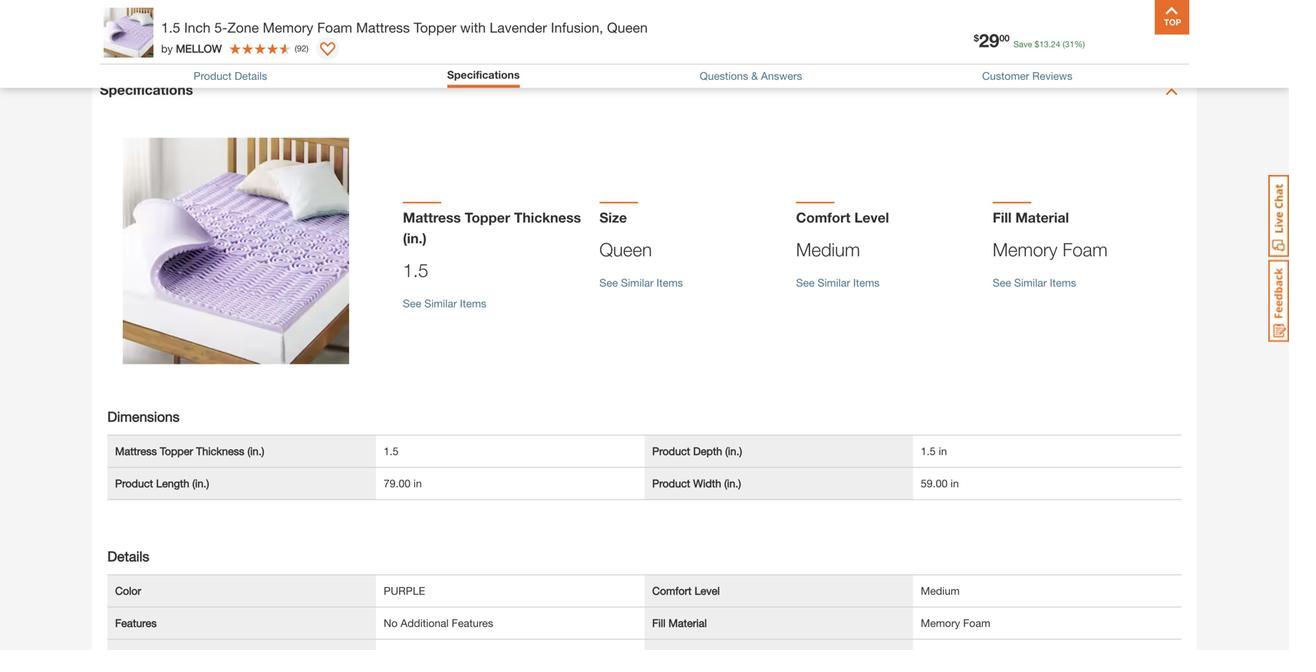 Task type: describe. For each thing, give the bounding box(es) containing it.
see for memory foam
[[993, 276, 1012, 289]]

display image
[[320, 42, 335, 58]]

5-
[[214, 19, 227, 36]]

ashburn 9pm
[[190, 30, 269, 44]]

1 vertical spatial material
[[669, 617, 707, 629]]

10001 button
[[315, 29, 368, 45]]

the home depot logo image
[[104, 12, 154, 61]]

depth
[[693, 445, 723, 457]]

1 vertical spatial memory
[[993, 239, 1058, 260]]

0 vertical spatial level
[[855, 209, 889, 225]]

infusion,
[[551, 19, 603, 36]]

see for queen
[[600, 276, 618, 289]]

2 vertical spatial foam
[[963, 617, 991, 629]]

dimensions
[[107, 408, 180, 425]]

1 horizontal spatial details
[[235, 70, 267, 82]]

similar for memory foam
[[1015, 276, 1047, 289]]

9pm
[[243, 30, 269, 44]]

questions & answers
[[700, 70, 802, 82]]

product image
[[123, 138, 349, 364]]

1 horizontal spatial specifications
[[447, 68, 520, 81]]

live chat image
[[1269, 175, 1290, 257]]

$ 29 00 save $ 13 . 24 ( 31 %)
[[974, 29, 1085, 51]]

1 features from the left
[[115, 617, 157, 629]]

items for queen
[[657, 276, 683, 289]]

similar for medium
[[818, 276, 850, 289]]

0 horizontal spatial specifications
[[100, 81, 193, 98]]

items for medium
[[853, 276, 880, 289]]

by
[[161, 42, 173, 55]]

31
[[1065, 39, 1075, 49]]

similar for queen
[[621, 276, 654, 289]]

by mellow
[[161, 42, 222, 55]]

%)
[[1075, 39, 1085, 49]]

0 vertical spatial medium
[[796, 239, 860, 260]]

92
[[297, 43, 306, 53]]

reviews
[[1033, 70, 1073, 82]]

diy
[[1021, 40, 1041, 55]]

1 vertical spatial mattress
[[403, 209, 461, 225]]

similar for 1.5
[[424, 297, 457, 310]]

79.00 in
[[384, 477, 422, 490]]

1 horizontal spatial medium
[[921, 584, 960, 597]]

1 horizontal spatial comfort
[[796, 209, 851, 225]]

product for product details
[[194, 70, 232, 82]]

What can we help you find today? search field
[[397, 21, 818, 53]]

see similar items for memory foam
[[993, 276, 1077, 289]]

0 vertical spatial mattress
[[356, 19, 410, 36]]

0 horizontal spatial level
[[695, 584, 720, 597]]

1 vertical spatial comfort
[[652, 584, 692, 597]]

with
[[460, 19, 486, 36]]

items for memory foam
[[1050, 276, 1077, 289]]

0 vertical spatial fill material
[[993, 209, 1069, 225]]

( 92 )
[[295, 43, 309, 53]]

click to redirect to view my cart page image
[[1150, 18, 1168, 37]]

59.00 in
[[921, 477, 959, 490]]

inch
[[184, 19, 211, 36]]

0 vertical spatial memory
[[263, 19, 313, 36]]

( inside $ 29 00 save $ 13 . 24 ( 31 %)
[[1063, 39, 1065, 49]]

0 horizontal spatial $
[[974, 33, 979, 43]]

no
[[384, 617, 398, 629]]

in for 59.00 in
[[951, 477, 959, 490]]

1 vertical spatial details
[[107, 548, 149, 564]]

1 horizontal spatial material
[[1016, 209, 1069, 225]]

size
[[600, 209, 627, 225]]

24
[[1051, 39, 1061, 49]]

services button
[[939, 18, 988, 55]]

29
[[979, 29, 1000, 51]]

see similar items for 1.5
[[403, 297, 487, 310]]

lavender
[[490, 19, 547, 36]]

top button
[[1155, 0, 1190, 35]]

additional
[[401, 617, 449, 629]]

purple
[[384, 584, 425, 597]]

0 horizontal spatial mattress topper thickness (in.)
[[115, 445, 264, 457]]

1 horizontal spatial memory foam
[[993, 239, 1108, 260]]

13
[[1040, 39, 1049, 49]]

length
[[156, 477, 189, 490]]

1 vertical spatial queen
[[600, 239, 652, 260]]



Task type: locate. For each thing, give the bounding box(es) containing it.
10001
[[334, 30, 368, 44]]

no additional features
[[384, 617, 493, 629]]

0 horizontal spatial fill material
[[652, 617, 707, 629]]

product details button
[[194, 70, 267, 82], [194, 70, 267, 82]]

specifications down by
[[100, 81, 193, 98]]

1.5 in
[[921, 445, 947, 457]]

0 horizontal spatial memory foam
[[921, 617, 991, 629]]

product
[[194, 70, 232, 82], [652, 445, 690, 457], [115, 477, 153, 490], [652, 477, 690, 490]]

1 horizontal spatial topper
[[414, 19, 457, 36]]

queen right the infusion,
[[607, 19, 648, 36]]

0 horizontal spatial foam
[[317, 19, 352, 36]]

0 vertical spatial memory foam
[[993, 239, 1108, 260]]

memory foam
[[993, 239, 1108, 260], [921, 617, 991, 629]]

2 features from the left
[[452, 617, 493, 629]]

mattress topper thickness (in.)
[[403, 209, 581, 246], [115, 445, 264, 457]]

level
[[855, 209, 889, 225], [695, 584, 720, 597]]

see similar items for medium
[[796, 276, 880, 289]]

1 vertical spatial foam
[[1063, 239, 1108, 260]]

mattress
[[356, 19, 410, 36], [403, 209, 461, 225], [115, 445, 157, 457]]

fill material
[[993, 209, 1069, 225], [652, 617, 707, 629]]

2 horizontal spatial in
[[951, 477, 959, 490]]

(in.)
[[403, 230, 427, 246], [248, 445, 264, 457], [725, 445, 742, 457], [192, 477, 209, 490], [725, 477, 741, 490]]

product left width
[[652, 477, 690, 490]]

product depth (in.)
[[652, 445, 742, 457]]

2 horizontal spatial foam
[[1063, 239, 1108, 260]]

width
[[693, 477, 722, 490]]

0 vertical spatial thickness
[[514, 209, 581, 225]]

0 horizontal spatial material
[[669, 617, 707, 629]]

caret image
[[1166, 85, 1178, 98]]

thickness up product length (in.)
[[196, 445, 245, 457]]

2 horizontal spatial topper
[[465, 209, 510, 225]]

$ left .
[[1035, 39, 1040, 49]]

2 vertical spatial topper
[[160, 445, 193, 457]]

2 vertical spatial mattress
[[115, 445, 157, 457]]

see similar items for queen
[[600, 276, 683, 289]]

save
[[1014, 39, 1033, 49]]

0 horizontal spatial topper
[[160, 445, 193, 457]]

1.5
[[161, 19, 180, 36], [403, 259, 429, 281], [384, 445, 399, 457], [921, 445, 936, 457]]

product down mellow
[[194, 70, 232, 82]]

.
[[1049, 39, 1051, 49]]

details
[[235, 70, 267, 82], [107, 548, 149, 564]]

( right 24
[[1063, 39, 1065, 49]]

1 horizontal spatial foam
[[963, 617, 991, 629]]

1.5 inch 5-zone memory foam mattress topper with lavender infusion, queen
[[161, 19, 648, 36]]

1 horizontal spatial level
[[855, 209, 889, 225]]

0 horizontal spatial memory
[[263, 19, 313, 36]]

specifications
[[447, 68, 520, 81], [100, 81, 193, 98]]

product details
[[194, 70, 267, 82]]

see
[[600, 276, 618, 289], [796, 276, 815, 289], [993, 276, 1012, 289], [403, 297, 421, 310]]

1 horizontal spatial mattress topper thickness (in.)
[[403, 209, 581, 246]]

00
[[1000, 33, 1010, 43]]

1 vertical spatial fill material
[[652, 617, 707, 629]]

questions & answers button
[[700, 70, 802, 82], [700, 70, 802, 82]]

feedback link image
[[1269, 259, 1290, 342]]

1 horizontal spatial thickness
[[514, 209, 581, 225]]

topper inside mattress topper thickness (in.)
[[465, 209, 510, 225]]

foam
[[317, 19, 352, 36], [1063, 239, 1108, 260], [963, 617, 991, 629]]

comfort level
[[796, 209, 889, 225], [652, 584, 720, 597]]

1 vertical spatial thickness
[[196, 445, 245, 457]]

items
[[657, 276, 683, 289], [853, 276, 880, 289], [1050, 276, 1077, 289], [460, 297, 487, 310]]

specifications button
[[92, 61, 1197, 122], [447, 68, 520, 84], [447, 68, 520, 81]]

1 vertical spatial mattress topper thickness (in.)
[[115, 445, 264, 457]]

features right additional on the bottom left of page
[[452, 617, 493, 629]]

(
[[1063, 39, 1065, 49], [295, 43, 297, 53]]

0 vertical spatial topper
[[414, 19, 457, 36]]

0 vertical spatial foam
[[317, 19, 352, 36]]

1 vertical spatial topper
[[465, 209, 510, 225]]

similar
[[621, 276, 654, 289], [818, 276, 850, 289], [1015, 276, 1047, 289], [424, 297, 457, 310]]

0 vertical spatial comfort
[[796, 209, 851, 225]]

0 horizontal spatial thickness
[[196, 445, 245, 457]]

59.00
[[921, 477, 948, 490]]

1 vertical spatial medium
[[921, 584, 960, 597]]

0 horizontal spatial in
[[414, 477, 422, 490]]

0 vertical spatial queen
[[607, 19, 648, 36]]

0 horizontal spatial comfort level
[[652, 584, 720, 597]]

ashburn
[[190, 30, 237, 44]]

)
[[306, 43, 309, 53]]

0 vertical spatial mattress topper thickness (in.)
[[403, 209, 581, 246]]

mellow
[[176, 42, 222, 55]]

in right 59.00
[[951, 477, 959, 490]]

medium
[[796, 239, 860, 260], [921, 584, 960, 597]]

queen
[[607, 19, 648, 36], [600, 239, 652, 260]]

0 horizontal spatial medium
[[796, 239, 860, 260]]

1 horizontal spatial (
[[1063, 39, 1065, 49]]

product length (in.)
[[115, 477, 209, 490]]

product width (in.)
[[652, 477, 741, 490]]

0 horizontal spatial comfort
[[652, 584, 692, 597]]

customer reviews
[[983, 70, 1073, 82]]

0 horizontal spatial fill
[[652, 617, 666, 629]]

$
[[974, 33, 979, 43], [1035, 39, 1040, 49]]

thickness left the size
[[514, 209, 581, 225]]

product for product width (in.)
[[652, 477, 690, 490]]

0 horizontal spatial (
[[295, 43, 297, 53]]

in for 1.5 in
[[939, 445, 947, 457]]

1 vertical spatial fill
[[652, 617, 666, 629]]

1 horizontal spatial comfort level
[[796, 209, 889, 225]]

product image image
[[104, 8, 154, 58]]

(in.) for product depth (in.)
[[725, 445, 742, 457]]

(in.) for product length (in.)
[[192, 477, 209, 490]]

customer reviews button
[[983, 70, 1073, 82], [983, 70, 1073, 82]]

1 horizontal spatial features
[[452, 617, 493, 629]]

2 horizontal spatial memory
[[993, 239, 1058, 260]]

topper
[[414, 19, 457, 36], [465, 209, 510, 225], [160, 445, 193, 457]]

79.00
[[384, 477, 411, 490]]

in for 79.00 in
[[414, 477, 422, 490]]

queen down the size
[[600, 239, 652, 260]]

details up the color
[[107, 548, 149, 564]]

product left length
[[115, 477, 153, 490]]

thickness
[[514, 209, 581, 225], [196, 445, 245, 457]]

see similar items
[[600, 276, 683, 289], [796, 276, 880, 289], [993, 276, 1077, 289], [403, 297, 487, 310]]

answers
[[761, 70, 802, 82]]

1 vertical spatial comfort level
[[652, 584, 720, 597]]

0 horizontal spatial features
[[115, 617, 157, 629]]

in
[[939, 445, 947, 457], [414, 477, 422, 490], [951, 477, 959, 490]]

fill
[[993, 209, 1012, 225], [652, 617, 666, 629]]

&
[[752, 70, 758, 82]]

(in.) for product width (in.)
[[725, 477, 741, 490]]

memory
[[263, 19, 313, 36], [993, 239, 1058, 260], [921, 617, 961, 629]]

zone
[[227, 19, 259, 36]]

2 vertical spatial memory
[[921, 617, 961, 629]]

features
[[115, 617, 157, 629], [452, 617, 493, 629]]

1 horizontal spatial fill
[[993, 209, 1012, 225]]

0 vertical spatial material
[[1016, 209, 1069, 225]]

1 horizontal spatial fill material
[[993, 209, 1069, 225]]

see for medium
[[796, 276, 815, 289]]

1 horizontal spatial in
[[939, 445, 947, 457]]

color
[[115, 584, 141, 597]]

customer
[[983, 70, 1030, 82]]

thickness inside mattress topper thickness (in.)
[[514, 209, 581, 225]]

comfort
[[796, 209, 851, 225], [652, 584, 692, 597]]

product left depth
[[652, 445, 690, 457]]

( left )
[[295, 43, 297, 53]]

1 vertical spatial level
[[695, 584, 720, 597]]

0 horizontal spatial details
[[107, 548, 149, 564]]

see for 1.5
[[403, 297, 421, 310]]

services
[[940, 40, 987, 55]]

items for 1.5
[[460, 297, 487, 310]]

diy button
[[1006, 18, 1055, 55]]

material
[[1016, 209, 1069, 225], [669, 617, 707, 629]]

product for product length (in.)
[[115, 477, 153, 490]]

1 horizontal spatial memory
[[921, 617, 961, 629]]

0 vertical spatial fill
[[993, 209, 1012, 225]]

$ left 00
[[974, 33, 979, 43]]

0 vertical spatial details
[[235, 70, 267, 82]]

in up "59.00 in"
[[939, 445, 947, 457]]

1 horizontal spatial $
[[1035, 39, 1040, 49]]

1 vertical spatial memory foam
[[921, 617, 991, 629]]

questions
[[700, 70, 749, 82]]

in right 79.00
[[414, 477, 422, 490]]

features down the color
[[115, 617, 157, 629]]

specifications down with
[[447, 68, 520, 81]]

0 vertical spatial comfort level
[[796, 209, 889, 225]]

details down 9pm
[[235, 70, 267, 82]]

product for product depth (in.)
[[652, 445, 690, 457]]



Task type: vqa. For each thing, say whether or not it's contained in the screenshot.
left Mattress Topper Thickness (in.)
yes



